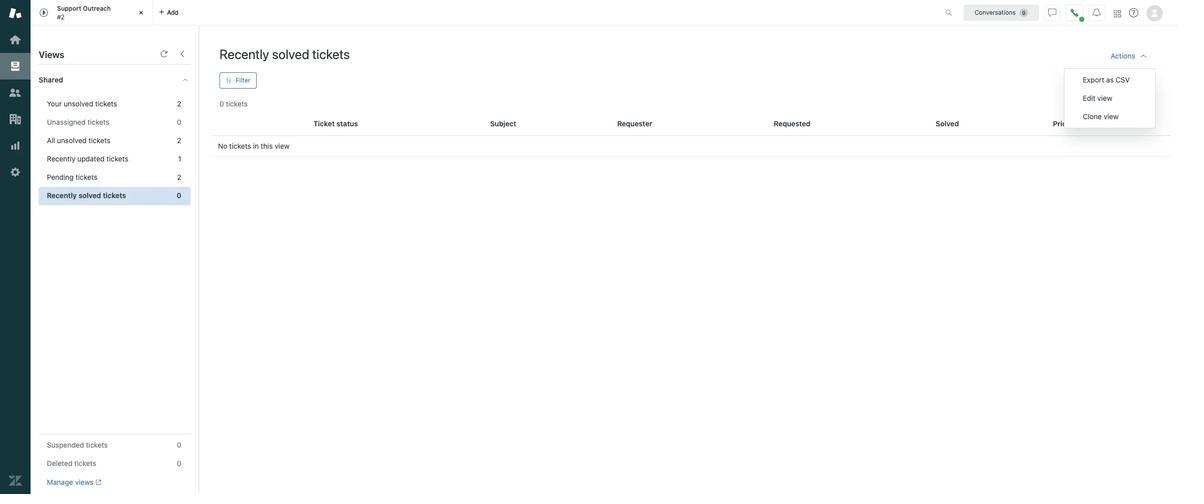 Task type: vqa. For each thing, say whether or not it's contained in the screenshot.
Compare Plans button at the top of the page
no



Task type: locate. For each thing, give the bounding box(es) containing it.
unassigned tickets
[[47, 118, 109, 126]]

your unsolved tickets
[[47, 99, 117, 108]]

solved
[[936, 119, 959, 128]]

2 vertical spatial view
[[275, 142, 290, 150]]

refresh views pane image
[[160, 50, 168, 58]]

view down edit view "menu item"
[[1104, 112, 1119, 121]]

clone
[[1083, 112, 1102, 121]]

2 vertical spatial 2
[[177, 173, 181, 181]]

recently solved tickets
[[220, 46, 350, 62], [47, 191, 126, 200]]

0 vertical spatial view
[[1098, 94, 1113, 102]]

pending
[[47, 173, 74, 181]]

0
[[220, 99, 224, 108], [177, 118, 181, 126], [177, 191, 181, 200], [177, 441, 181, 449], [177, 459, 181, 468]]

shared button
[[31, 65, 172, 95]]

0 tickets
[[220, 99, 248, 108]]

0 horizontal spatial solved
[[79, 191, 101, 200]]

button displays agent's chat status as invisible. image
[[1049, 8, 1057, 17]]

unsolved for your
[[64, 99, 93, 108]]

1 vertical spatial recently
[[47, 154, 75, 163]]

deleted tickets
[[47, 459, 96, 468]]

0 for recently solved tickets
[[177, 191, 181, 200]]

view
[[1098, 94, 1113, 102], [1104, 112, 1119, 121], [275, 142, 290, 150]]

1 vertical spatial unsolved
[[57, 136, 87, 145]]

shared
[[39, 75, 63, 84]]

2
[[177, 99, 181, 108], [177, 136, 181, 145], [177, 173, 181, 181]]

0 vertical spatial unsolved
[[64, 99, 93, 108]]

1 vertical spatial view
[[1104, 112, 1119, 121]]

2 up 1
[[177, 136, 181, 145]]

shared heading
[[31, 65, 199, 95]]

tab containing support outreach
[[31, 0, 153, 25]]

2 for your unsolved tickets
[[177, 99, 181, 108]]

ticket status
[[314, 119, 358, 128]]

2 2 from the top
[[177, 136, 181, 145]]

view right this
[[275, 142, 290, 150]]

clone view menu item
[[1065, 108, 1156, 126]]

recently solved tickets up filter
[[220, 46, 350, 62]]

recently solved tickets down pending tickets
[[47, 191, 126, 200]]

customers image
[[9, 86, 22, 99]]

tab
[[31, 0, 153, 25]]

1 2 from the top
[[177, 99, 181, 108]]

actions button
[[1103, 46, 1156, 66]]

unsolved
[[64, 99, 93, 108], [57, 136, 87, 145]]

view inside menu item
[[1104, 112, 1119, 121]]

suspended tickets
[[47, 441, 108, 449]]

requester
[[617, 119, 653, 128]]

view inside "menu item"
[[1098, 94, 1113, 102]]

get help image
[[1130, 8, 1139, 17]]

2 for all unsolved tickets
[[177, 136, 181, 145]]

2 down 1
[[177, 173, 181, 181]]

ticket
[[314, 119, 335, 128]]

pending tickets
[[47, 173, 97, 181]]

edit view
[[1083, 94, 1113, 102]]

priority
[[1053, 119, 1079, 128]]

1 horizontal spatial solved
[[272, 46, 309, 62]]

0 horizontal spatial recently solved tickets
[[47, 191, 126, 200]]

views
[[39, 49, 64, 60]]

1 vertical spatial 2
[[177, 136, 181, 145]]

as
[[1107, 75, 1114, 84]]

views image
[[9, 60, 22, 73]]

unsolved down unassigned
[[57, 136, 87, 145]]

unsolved up unassigned tickets
[[64, 99, 93, 108]]

2 down 'collapse views pane' image
[[177, 99, 181, 108]]

recently down pending
[[47, 191, 77, 200]]

1 horizontal spatial recently solved tickets
[[220, 46, 350, 62]]

edit
[[1083, 94, 1096, 102]]

support outreach #2
[[57, 5, 111, 21]]

recently up pending
[[47, 154, 75, 163]]

(opens in a new tab) image
[[94, 480, 101, 486]]

actions
[[1111, 51, 1136, 60]]

0 vertical spatial 2
[[177, 99, 181, 108]]

conversations
[[975, 8, 1016, 16]]

recently
[[220, 46, 269, 62], [47, 154, 75, 163], [47, 191, 77, 200]]

0 for deleted tickets
[[177, 459, 181, 468]]

view right edit
[[1098, 94, 1113, 102]]

1 vertical spatial solved
[[79, 191, 101, 200]]

get started image
[[9, 33, 22, 46]]

recently up filter
[[220, 46, 269, 62]]

tickets
[[312, 46, 350, 62], [95, 99, 117, 108], [226, 99, 248, 108], [88, 118, 109, 126], [89, 136, 110, 145], [229, 142, 251, 150], [107, 154, 128, 163], [76, 173, 97, 181], [103, 191, 126, 200], [86, 441, 108, 449], [74, 459, 96, 468]]

solved
[[272, 46, 309, 62], [79, 191, 101, 200]]

support
[[57, 5, 81, 12]]

status
[[337, 119, 358, 128]]

zendesk products image
[[1114, 10, 1122, 17]]

no tickets in this view
[[218, 142, 290, 150]]

admin image
[[9, 166, 22, 179]]

filter button
[[220, 72, 257, 89]]

3 2 from the top
[[177, 173, 181, 181]]

2 vertical spatial recently
[[47, 191, 77, 200]]

menu
[[1065, 68, 1156, 128]]

unassigned
[[47, 118, 86, 126]]

reporting image
[[9, 139, 22, 152]]



Task type: describe. For each thing, give the bounding box(es) containing it.
manage
[[47, 478, 73, 487]]

no
[[218, 142, 227, 150]]

1
[[178, 154, 181, 163]]

2 for pending tickets
[[177, 173, 181, 181]]

view for clone view
[[1104, 112, 1119, 121]]

manage views link
[[47, 478, 101, 487]]

add button
[[153, 0, 185, 25]]

manage views
[[47, 478, 94, 487]]

recently updated tickets
[[47, 154, 128, 163]]

requested
[[774, 119, 811, 128]]

view for edit view
[[1098, 94, 1113, 102]]

export as csv menu item
[[1065, 71, 1156, 89]]

close image
[[136, 8, 146, 18]]

1 vertical spatial recently solved tickets
[[47, 191, 126, 200]]

main element
[[0, 0, 31, 494]]

updated
[[77, 154, 105, 163]]

#2
[[57, 13, 65, 21]]

0 for suspended tickets
[[177, 441, 181, 449]]

add
[[167, 8, 179, 16]]

menu containing export as csv
[[1065, 68, 1156, 128]]

your
[[47, 99, 62, 108]]

csv
[[1116, 75, 1130, 84]]

suspended
[[47, 441, 84, 449]]

filter
[[236, 76, 250, 84]]

all unsolved tickets
[[47, 136, 110, 145]]

recently for 1
[[47, 154, 75, 163]]

0 vertical spatial recently
[[220, 46, 269, 62]]

zendesk support image
[[9, 7, 22, 20]]

notifications image
[[1093, 8, 1101, 17]]

export as csv
[[1083, 75, 1130, 84]]

collapse views pane image
[[178, 50, 187, 58]]

tabs tab list
[[31, 0, 935, 25]]

unsolved for all
[[57, 136, 87, 145]]

this
[[261, 142, 273, 150]]

recently for 0
[[47, 191, 77, 200]]

in
[[253, 142, 259, 150]]

zendesk image
[[9, 474, 22, 488]]

deleted
[[47, 459, 72, 468]]

outreach
[[83, 5, 111, 12]]

0 vertical spatial recently solved tickets
[[220, 46, 350, 62]]

0 vertical spatial solved
[[272, 46, 309, 62]]

organizations image
[[9, 113, 22, 126]]

clone view
[[1083, 112, 1119, 121]]

views
[[75, 478, 94, 487]]

edit view menu item
[[1065, 89, 1156, 108]]

subject
[[490, 119, 517, 128]]

0 for unassigned tickets
[[177, 118, 181, 126]]

all
[[47, 136, 55, 145]]

conversations button
[[964, 4, 1040, 21]]

export
[[1083, 75, 1105, 84]]



